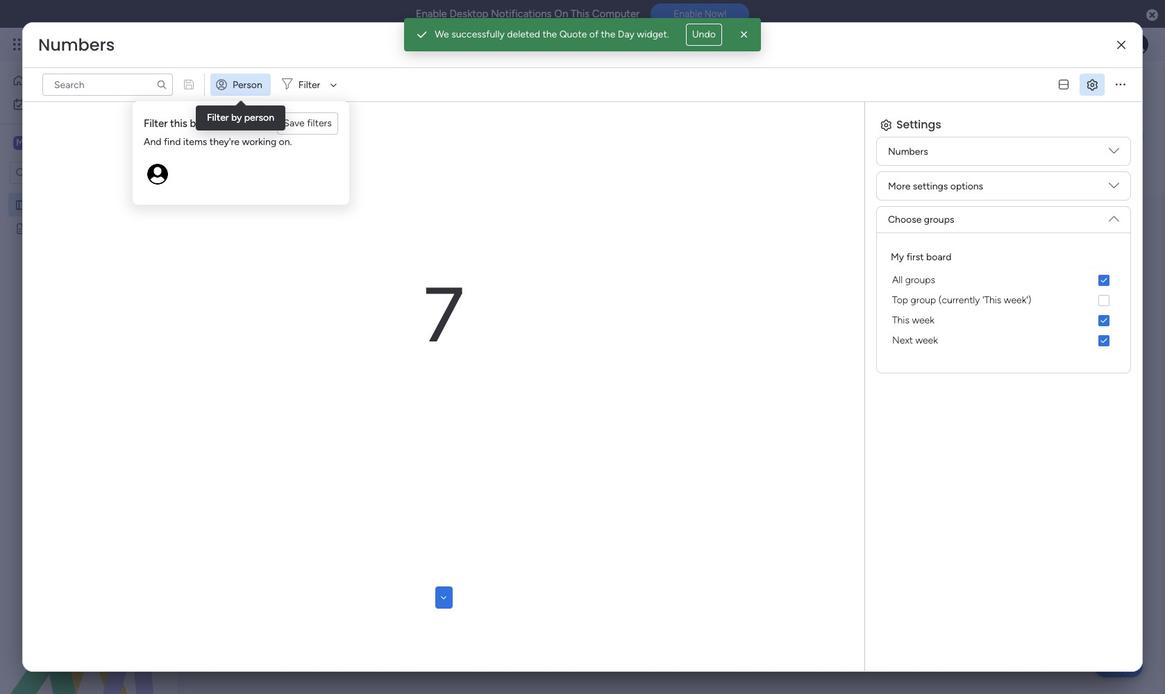 Task type: locate. For each thing, give the bounding box(es) containing it.
1 vertical spatial numbers
[[888, 145, 928, 157]]

home
[[31, 74, 57, 86]]

this down top
[[892, 315, 910, 326]]

all groups
[[892, 274, 935, 286]]

desktop
[[450, 8, 488, 20]]

0 vertical spatial groups
[[924, 214, 954, 226]]

monday
[[62, 36, 109, 52]]

week for this week
[[912, 315, 934, 326]]

work right the monday
[[112, 36, 137, 52]]

enable now! button
[[651, 4, 749, 24]]

enable up undo
[[674, 9, 702, 20]]

0 vertical spatial week
[[912, 315, 934, 326]]

invite
[[1073, 81, 1098, 93]]

week down group on the right top of the page
[[912, 315, 934, 326]]

groups for choose groups
[[924, 214, 954, 226]]

my first board element up next week option
[[888, 290, 1119, 310]]

project.
[[301, 105, 335, 117]]

of
[[589, 28, 599, 40], [289, 105, 299, 117], [528, 105, 538, 117]]

my first board group
[[888, 250, 1119, 351], [888, 310, 1119, 351]]

enable
[[416, 8, 447, 20], [674, 9, 702, 20]]

1 vertical spatial more
[[888, 180, 911, 192]]

2 horizontal spatial first
[[907, 251, 924, 263]]

1 horizontal spatial the
[[601, 28, 615, 40]]

collapse board header image
[[1130, 131, 1141, 142]]

manage any type of project. assign owners, set timelines and keep track of where your project stands.
[[212, 105, 656, 117]]

now!
[[705, 9, 727, 20]]

None search field
[[42, 74, 173, 96]]

dapulse x slim image
[[1117, 40, 1126, 50]]

enable inside button
[[674, 9, 702, 20]]

my first board up type
[[211, 72, 360, 103]]

Filter dashboard by text search field
[[42, 74, 173, 96]]

work inside option
[[48, 98, 69, 110]]

undo
[[692, 28, 716, 40]]

notes
[[71, 222, 98, 234]]

main workspace
[[32, 136, 114, 149]]

1 vertical spatial work
[[48, 98, 69, 110]]

first up type
[[248, 72, 289, 103]]

calendar button
[[288, 125, 348, 147]]

0 vertical spatial this
[[571, 8, 590, 20]]

next week option
[[888, 331, 1119, 351]]

my
[[211, 72, 243, 103], [32, 98, 45, 110], [33, 199, 46, 210], [891, 251, 904, 263]]

this
[[571, 8, 590, 20], [892, 315, 910, 326]]

add
[[317, 167, 335, 178]]

the left quote
[[543, 28, 557, 40]]

1 horizontal spatial numbers
[[888, 145, 928, 157]]

more
[[652, 104, 675, 116], [888, 180, 911, 192]]

angle down image
[[441, 593, 447, 602]]

groups inside my first board element
[[905, 274, 935, 286]]

1 horizontal spatial work
[[112, 36, 137, 52]]

filter this board by person
[[144, 117, 266, 130]]

1 horizontal spatial filter
[[207, 112, 229, 124]]

/
[[1100, 81, 1104, 93]]

2 vertical spatial my first board
[[891, 251, 952, 263]]

board
[[294, 72, 360, 103], [190, 117, 217, 130], [68, 199, 93, 210], [926, 251, 952, 263]]

my first board inside group
[[891, 251, 952, 263]]

option
[[0, 192, 177, 195]]

dapulse close image
[[1146, 8, 1158, 22]]

filter for filter by person
[[207, 112, 229, 124]]

top
[[892, 294, 908, 306]]

arrow down image
[[325, 76, 342, 93]]

list box
[[0, 190, 177, 427]]

my first board
[[211, 72, 360, 103], [33, 199, 93, 210], [891, 251, 952, 263]]

Search in workspace field
[[29, 165, 116, 181]]

enable for enable desktop notifications on this computer
[[416, 8, 447, 20]]

1 vertical spatial dapulse dropdown down arrow image
[[1109, 208, 1119, 224]]

where
[[540, 105, 567, 117]]

collect data main content
[[184, 60, 1165, 694]]

help button
[[1094, 655, 1143, 678]]

of right track
[[528, 105, 538, 117]]

1 vertical spatial my first board
[[33, 199, 93, 210]]

owners,
[[368, 105, 402, 117]]

work
[[112, 36, 137, 52], [48, 98, 69, 110]]

enable desktop notifications on this computer
[[416, 8, 640, 20]]

more dots image
[[1116, 80, 1126, 90]]

0 vertical spatial work
[[112, 36, 137, 52]]

workspace image
[[13, 135, 27, 151]]

0 horizontal spatial numbers
[[38, 33, 115, 56]]

groups up group on the right top of the page
[[905, 274, 935, 286]]

week right next
[[915, 335, 938, 346]]

filter left arrow down image
[[298, 79, 320, 91]]

help
[[1106, 659, 1131, 673]]

2 the from the left
[[601, 28, 615, 40]]

more left settings
[[888, 180, 911, 192]]

0 horizontal spatial first
[[48, 199, 66, 210]]

1 vertical spatial this
[[892, 315, 910, 326]]

undo button
[[686, 24, 722, 46]]

save
[[284, 117, 305, 129]]

and
[[144, 136, 161, 148]]

first
[[248, 72, 289, 103], [48, 199, 66, 210], [907, 251, 924, 263]]

0 horizontal spatial enable
[[416, 8, 447, 20]]

0 vertical spatial numbers
[[38, 33, 115, 56]]

options
[[950, 180, 983, 192]]

the left day
[[601, 28, 615, 40]]

0 horizontal spatial this
[[571, 8, 590, 20]]

filter for filter
[[298, 79, 320, 91]]

main inside workspace selection element
[[32, 136, 56, 149]]

widget.
[[637, 28, 669, 40]]

person
[[244, 112, 274, 124], [234, 117, 266, 130]]

kanban button
[[348, 125, 401, 147]]

Numbers field
[[35, 33, 118, 56]]

quote
[[559, 28, 587, 40]]

0 vertical spatial dapulse dropdown down arrow image
[[1109, 181, 1119, 196]]

main down filter by person
[[232, 130, 253, 142]]

1 horizontal spatial this
[[892, 315, 910, 326]]

1 horizontal spatial more
[[888, 180, 911, 192]]

the
[[543, 28, 557, 40], [601, 28, 615, 40]]

and
[[462, 105, 478, 117]]

by
[[231, 112, 242, 124], [220, 117, 231, 130]]

1 horizontal spatial first
[[248, 72, 289, 103]]

1 vertical spatial week
[[915, 335, 938, 346]]

filter inside popup button
[[298, 79, 320, 91]]

dapulse dropdown down arrow image
[[1109, 146, 1119, 161]]

alert
[[404, 18, 761, 51]]

of right quote
[[589, 28, 599, 40]]

this
[[170, 117, 187, 130]]

my right public board image
[[33, 199, 46, 210]]

see
[[633, 104, 650, 116]]

2 dapulse dropdown down arrow image from the top
[[1109, 208, 1119, 224]]

my down the home
[[32, 98, 45, 110]]

0 horizontal spatial work
[[48, 98, 69, 110]]

0 horizontal spatial more
[[652, 104, 675, 116]]

home option
[[8, 69, 169, 92]]

1 my first board group from the top
[[888, 250, 1119, 351]]

0 horizontal spatial my first board
[[33, 199, 93, 210]]

enable up we
[[416, 8, 447, 20]]

0 horizontal spatial the
[[543, 28, 557, 40]]

any
[[249, 105, 265, 117]]

main table
[[232, 130, 278, 142]]

2 horizontal spatial filter
[[298, 79, 320, 91]]

2 horizontal spatial my first board
[[891, 251, 952, 263]]

this right on
[[571, 8, 590, 20]]

2 my first board element from the top
[[888, 290, 1119, 310]]

of up the save
[[289, 105, 299, 117]]

1 vertical spatial groups
[[905, 274, 935, 286]]

kendall parks image
[[1126, 33, 1148, 56]]

first inside 'list box'
[[48, 199, 66, 210]]

my first board element
[[888, 270, 1119, 290], [888, 290, 1119, 310]]

my first board element up 'this
[[888, 270, 1119, 290]]

board up notes
[[68, 199, 93, 210]]

my first board group containing this week
[[888, 310, 1119, 351]]

choose
[[888, 214, 922, 226]]

collect data
[[242, 207, 295, 219]]

1 dapulse dropdown down arrow image from the top
[[1109, 181, 1119, 196]]

invite / 1
[[1073, 81, 1110, 93]]

board up items
[[190, 117, 217, 130]]

filter up and find items they're working on.
[[207, 112, 229, 124]]

2 vertical spatial first
[[907, 251, 924, 263]]

1 horizontal spatial enable
[[674, 9, 702, 20]]

enable for enable now!
[[674, 9, 702, 20]]

add widget button
[[291, 162, 374, 184]]

2 horizontal spatial of
[[589, 28, 599, 40]]

1 my first board element from the top
[[888, 270, 1119, 290]]

1 horizontal spatial main
[[232, 130, 253, 142]]

person
[[233, 79, 262, 91]]

save filters button
[[277, 112, 338, 135]]

My first board field
[[208, 72, 364, 103]]

2 my first board group from the top
[[888, 310, 1119, 351]]

1
[[1106, 81, 1110, 93]]

search image
[[156, 79, 167, 90]]

workspace selection element
[[13, 135, 116, 153]]

work down the home
[[48, 98, 69, 110]]

groups
[[924, 214, 954, 226], [905, 274, 935, 286]]

my first board inside 'list box'
[[33, 199, 93, 210]]

1 vertical spatial first
[[48, 199, 66, 210]]

computer
[[592, 8, 640, 20]]

week
[[912, 315, 934, 326], [915, 335, 938, 346]]

notifications
[[491, 8, 552, 20]]

0 horizontal spatial filter
[[144, 117, 168, 130]]

more right see at the top right of the page
[[652, 104, 675, 116]]

0 vertical spatial my first board
[[211, 72, 360, 103]]

this week option
[[888, 310, 1119, 331]]

main right workspace 'image'
[[32, 136, 56, 149]]

filter by person
[[207, 112, 274, 124]]

groups down more settings options
[[924, 214, 954, 226]]

board up all groups
[[926, 251, 952, 263]]

main inside button
[[232, 130, 253, 142]]

my up the all
[[891, 251, 904, 263]]

we successfully deleted the quote of the day widget.
[[435, 28, 669, 40]]

first up all groups
[[907, 251, 924, 263]]

day
[[618, 28, 634, 40]]

collect
[[242, 207, 273, 219]]

dapulse dropdown down arrow image for choose groups
[[1109, 208, 1119, 224]]

numbers up home 'link'
[[38, 33, 115, 56]]

set
[[405, 105, 418, 117]]

board up project.
[[294, 72, 360, 103]]

my first board up meeting notes
[[33, 199, 93, 210]]

first up meeting
[[48, 199, 66, 210]]

0 horizontal spatial main
[[32, 136, 56, 149]]

filter up the and
[[144, 117, 168, 130]]

numbers down settings
[[888, 145, 928, 157]]

dapulse dropdown down arrow image
[[1109, 181, 1119, 196], [1109, 208, 1119, 224]]

0 vertical spatial more
[[652, 104, 675, 116]]

1 horizontal spatial my first board
[[211, 72, 360, 103]]

my first board up all groups
[[891, 251, 952, 263]]

add widget
[[317, 167, 367, 178]]



Task type: vqa. For each thing, say whether or not it's contained in the screenshot.
Next week week
yes



Task type: describe. For each thing, give the bounding box(es) containing it.
data
[[276, 207, 295, 219]]

save filters
[[284, 117, 332, 129]]

type
[[267, 105, 287, 117]]

main for main table
[[232, 130, 253, 142]]

0 vertical spatial first
[[248, 72, 289, 103]]

next
[[892, 335, 913, 346]]

we
[[435, 28, 449, 40]]

project
[[591, 105, 623, 117]]

by down manage
[[220, 117, 231, 130]]

my work link
[[8, 93, 169, 115]]

this inside option
[[892, 315, 910, 326]]

kanban
[[358, 130, 391, 142]]

automate
[[1061, 130, 1104, 142]]

work for my
[[48, 98, 69, 110]]

keep
[[481, 105, 502, 117]]

your
[[569, 105, 589, 117]]

next week
[[892, 335, 938, 346]]

first inside heading
[[907, 251, 924, 263]]

management
[[140, 36, 216, 52]]

settings
[[913, 180, 948, 192]]

lottie animation image
[[0, 554, 177, 694]]

my first board heading
[[891, 250, 952, 265]]

my first board element containing all groups
[[888, 270, 1119, 290]]

of inside alert
[[589, 28, 599, 40]]

board inside 'list box'
[[68, 199, 93, 210]]

see more link
[[632, 103, 676, 117]]

list box containing my first board
[[0, 190, 177, 427]]

track
[[504, 105, 526, 117]]

groups for all groups
[[905, 274, 935, 286]]

meeting notes
[[33, 222, 98, 234]]

select product image
[[12, 37, 26, 51]]

close image
[[737, 28, 751, 42]]

this week
[[892, 315, 934, 326]]

0 horizontal spatial of
[[289, 105, 299, 117]]

home link
[[8, 69, 169, 92]]

manage
[[212, 105, 247, 117]]

on.
[[279, 136, 292, 148]]

assign
[[337, 105, 366, 117]]

my first board element containing top group (currently 'this week')
[[888, 290, 1119, 310]]

group
[[911, 294, 936, 306]]

public board image
[[15, 221, 28, 235]]

'this
[[982, 294, 1002, 306]]

table
[[255, 130, 278, 142]]

successfully
[[451, 28, 505, 40]]

v2 split view image
[[1059, 80, 1069, 90]]

widget
[[337, 167, 367, 178]]

integrate button
[[896, 122, 1030, 151]]

my first board for my first board group containing my first board
[[891, 251, 952, 263]]

they're
[[210, 136, 240, 148]]

filter for filter this board by person
[[144, 117, 168, 130]]

enable now!
[[674, 9, 727, 20]]

workspace
[[59, 136, 114, 149]]

7
[[423, 269, 464, 361]]

lottie animation element
[[0, 554, 177, 694]]

working
[[242, 136, 276, 148]]

my inside 'list box'
[[33, 199, 46, 210]]

(currently
[[939, 294, 980, 306]]

invite / 1 button
[[1048, 76, 1117, 99]]

1 the from the left
[[543, 28, 557, 40]]

by left any
[[231, 112, 242, 124]]

1 horizontal spatial of
[[528, 105, 538, 117]]

integrate
[[919, 130, 959, 142]]

person button
[[210, 74, 271, 96]]

my up manage
[[211, 72, 243, 103]]

main table button
[[210, 125, 288, 147]]

see more
[[633, 104, 675, 116]]

my inside heading
[[891, 251, 904, 263]]

week')
[[1004, 294, 1031, 306]]

my first board group containing my first board
[[888, 250, 1119, 351]]

on
[[554, 8, 568, 20]]

my first board for my first board field
[[211, 72, 360, 103]]

dapulse dropdown down arrow image for more settings options
[[1109, 181, 1119, 196]]

and find items they're working on.
[[144, 136, 292, 148]]

public board image
[[15, 198, 28, 211]]

board inside heading
[[926, 251, 952, 263]]

filters
[[307, 117, 332, 129]]

alert containing we successfully deleted the quote of the day widget.
[[404, 18, 761, 51]]

stands.
[[625, 105, 656, 117]]

more settings options
[[888, 180, 983, 192]]

items
[[183, 136, 207, 148]]

meeting
[[33, 222, 69, 234]]

main for main workspace
[[32, 136, 56, 149]]

settings
[[896, 117, 941, 133]]

choose groups
[[888, 214, 954, 226]]

filter button
[[276, 74, 342, 96]]

my inside option
[[32, 98, 45, 110]]

top group (currently 'this week')
[[892, 294, 1031, 306]]

monday work management
[[62, 36, 216, 52]]

find
[[164, 136, 181, 148]]

timelines
[[421, 105, 460, 117]]

work for monday
[[112, 36, 137, 52]]

my work option
[[8, 93, 169, 115]]

automate button
[[1036, 125, 1110, 147]]

week for next week
[[915, 335, 938, 346]]

calendar
[[299, 130, 338, 142]]

m
[[16, 137, 24, 149]]

all
[[892, 274, 903, 286]]



